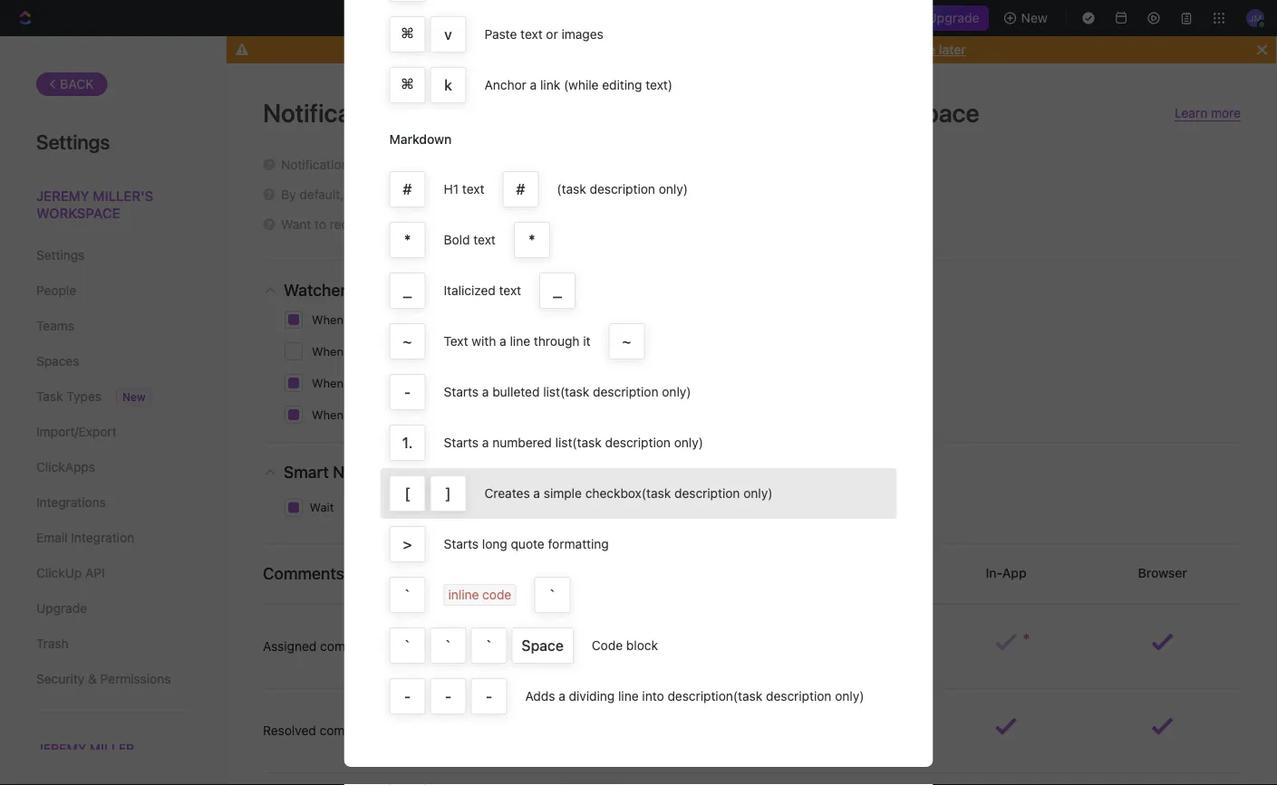 Task type: describe. For each thing, give the bounding box(es) containing it.
when i comment on a task or subtask
[[312, 408, 518, 422]]

creates
[[484, 486, 530, 501]]

0 horizontal spatial upgrade link
[[36, 594, 189, 624]]

italicized text
[[444, 283, 521, 298]]

text for #
[[462, 182, 484, 197]]

1 # from the left
[[403, 181, 412, 198]]

jeremy miller's workspace
[[36, 188, 153, 221]]

back
[[60, 77, 94, 92]]

numbered
[[492, 435, 552, 450]]

jeremy for jeremy miller's workspace workspace
[[545, 97, 629, 127]]

that
[[557, 187, 580, 202]]

back link
[[36, 73, 108, 96]]

people link
[[36, 276, 189, 306]]

it
[[583, 334, 590, 349]]

settings link
[[36, 240, 189, 271]]

notifications for the
[[263, 97, 490, 127]]

i for when i comment on a task or subtask
[[347, 408, 350, 422]]

notifications down customized on the left of the page
[[427, 187, 499, 202]]

in-app
[[982, 566, 1030, 581]]

to right want
[[315, 217, 326, 232]]

assigned comments
[[263, 639, 385, 654]]

1 _ from the left
[[403, 282, 412, 300]]

learn more link
[[1175, 106, 1241, 121]]

jeremy for jeremy miller
[[36, 742, 86, 757]]

checkbox
[[585, 486, 642, 501]]

comments for assigned comments
[[320, 639, 381, 654]]

3 starts from the top
[[444, 537, 479, 552]]

created
[[441, 345, 483, 358]]

each
[[536, 157, 564, 172]]

email integration
[[36, 531, 134, 546]]

through
[[534, 334, 580, 349]]

30 minutes
[[356, 503, 424, 516]]

want
[[281, 217, 311, 232]]

workspace down notifications?
[[721, 97, 848, 127]]

bold text
[[444, 232, 496, 247]]

line for dividing
[[618, 689, 639, 704]]

italicized
[[444, 283, 496, 298]]

clickapps
[[36, 460, 95, 475]]

miller
[[90, 742, 134, 757]]

people
[[36, 283, 76, 298]]

workspace inside jeremy miller's workspace
[[36, 205, 120, 221]]

30
[[359, 503, 374, 516]]

block
[[626, 639, 658, 653]]

2 _ from the left
[[553, 282, 562, 300]]

(task description only)
[[557, 182, 688, 197]]

1 horizontal spatial want
[[583, 42, 612, 57]]

when left do
[[419, 281, 463, 300]]

i'm
[[484, 463, 507, 482]]

trash link
[[36, 629, 189, 660]]

link
[[540, 77, 560, 92]]

1 horizontal spatial watcher
[[633, 187, 682, 202]]

0 vertical spatial receive
[[381, 187, 424, 202]]

simple
[[544, 486, 582, 501]]

remind
[[869, 42, 914, 57]]

notifications down on.
[[636, 217, 708, 232]]

0 vertical spatial you
[[558, 42, 579, 57]]

description for starts a bulleted list
[[593, 385, 658, 400]]

notifications
[[263, 97, 406, 127]]

do you want to enable browser notifications?
[[538, 42, 810, 57]]

creates a simple checkbox (task description only)
[[484, 486, 773, 501]]

spaces
[[36, 354, 79, 369]]

notification
[[281, 157, 348, 172]]

1 settings from the top
[[36, 130, 110, 153]]

list for 1.
[[555, 435, 572, 450]]

notifications?
[[726, 42, 807, 57]]

you're for workspace
[[636, 157, 672, 172]]

subtask down "created"
[[428, 377, 471, 390]]

integrations
[[36, 495, 106, 510]]

description for adds a dividing line into description
[[667, 689, 733, 704]]

do
[[538, 42, 554, 57]]

browser
[[674, 42, 723, 57]]

to right ]
[[458, 501, 469, 515]]

bold
[[444, 232, 470, 247]]

comments
[[263, 564, 344, 584]]

part
[[676, 157, 700, 172]]

paste text or images
[[484, 27, 603, 42]]

integrations link
[[36, 488, 189, 518]]

task down settings:
[[401, 313, 424, 327]]

code
[[482, 588, 511, 603]]

or down "created"
[[461, 408, 472, 422]]

teams
[[36, 319, 74, 334]]

1 vertical spatial on
[[408, 408, 421, 422]]

1.
[[402, 435, 413, 452]]

watching
[[600, 345, 649, 358]]

i left am
[[573, 345, 576, 358]]

when a new subtask is created in a parent task i am watching
[[312, 345, 649, 358]]

new inside settings element
[[122, 391, 146, 404]]

clickup api
[[36, 566, 105, 581]]

or up is
[[427, 313, 438, 327]]

text for _
[[499, 283, 521, 298]]

clickapps link
[[36, 452, 189, 483]]

more
[[1211, 106, 1241, 121]]

0 horizontal spatial you
[[490, 281, 517, 300]]

by
[[281, 187, 296, 202]]

adds
[[525, 689, 555, 704]]

active
[[511, 463, 555, 482]]

task?
[[788, 281, 828, 300]]

integration
[[71, 531, 134, 546]]

v
[[444, 26, 452, 43]]

for for notifications
[[503, 187, 519, 202]]

task left am
[[547, 345, 570, 358]]

miller's for jeremy miller's workspace
[[93, 188, 153, 203]]

do
[[467, 281, 486, 300]]

personal
[[547, 217, 598, 232]]

task right edit
[[387, 377, 410, 390]]

app
[[1002, 566, 1027, 581]]

code block
[[592, 639, 658, 653]]

upgrade inside settings element
[[36, 601, 87, 616]]

subtask down "bulleted"
[[475, 408, 518, 422]]

resolved comments
[[263, 724, 381, 739]]

resolved
[[263, 724, 316, 739]]

starts a bulleted list (task description only)
[[444, 385, 691, 400]]

email
[[36, 531, 68, 546]]

comments for resolved comments
[[320, 724, 381, 739]]

sending
[[694, 463, 754, 482]]

new inside button
[[1021, 10, 1048, 25]]

h1 text
[[444, 182, 484, 197]]

set
[[506, 217, 525, 232]]

watcher
[[688, 281, 749, 300]]

task down the when i edit a task or subtask
[[434, 408, 457, 422]]

spaces link
[[36, 346, 189, 377]]

1 vertical spatial the
[[582, 463, 606, 482]]

settings inside 'link'
[[36, 248, 85, 263]]

with
[[472, 334, 496, 349]]

want to receive notifications in slack? set up personal slack notifications
[[281, 217, 708, 232]]

notifications...
[[758, 463, 864, 482]]

notifications up "bold"
[[375, 217, 447, 232]]



Task type: vqa. For each thing, say whether or not it's contained in the screenshot.
Teams link
yes



Task type: locate. For each thing, give the bounding box(es) containing it.
starts up ]
[[444, 435, 479, 450]]

you right do
[[490, 281, 517, 300]]

0 horizontal spatial *
[[404, 232, 411, 249]]

0 vertical spatial new
[[1021, 10, 1048, 25]]

1 horizontal spatial new
[[1021, 10, 1048, 25]]

subtask up the "text"
[[441, 313, 485, 327]]

task types
[[36, 389, 101, 404]]

miller's for jeremy miller's workspace workspace
[[634, 97, 716, 127]]

1 horizontal spatial on
[[559, 463, 578, 482]]

0 horizontal spatial you're
[[583, 187, 620, 202]]

0 vertical spatial upgrade link
[[902, 5, 988, 31]]

1 vertical spatial want
[[521, 281, 557, 300]]

minutes
[[377, 503, 421, 516]]

2 starts from the top
[[444, 435, 479, 450]]

jeremy down (while at top
[[545, 97, 629, 127]]

0 horizontal spatial watcher
[[284, 281, 346, 300]]

1 vertical spatial you're
[[583, 187, 620, 202]]

to send notifications
[[455, 501, 570, 515]]

paste
[[484, 27, 517, 42]]

_ up when i create a task or subtask
[[403, 282, 412, 300]]

text)
[[646, 77, 673, 92]]

1 vertical spatial receive
[[330, 217, 372, 232]]

settings up people
[[36, 248, 85, 263]]

1 vertical spatial for
[[516, 157, 532, 172]]

0 vertical spatial in
[[451, 217, 461, 232]]

only) for starts a numbered list (task description only)
[[674, 435, 703, 450]]

0 horizontal spatial receive
[[330, 217, 372, 232]]

into
[[642, 689, 664, 704]]

when left edit
[[312, 377, 343, 390]]

text for *
[[473, 232, 496, 247]]

i for when i create a task or subtask
[[347, 313, 350, 327]]

is
[[429, 345, 437, 358]]

i for when i edit a task or subtask
[[347, 377, 350, 390]]

markdown
[[389, 132, 452, 147]]

2 settings from the top
[[36, 248, 85, 263]]

miller's up 'settings' 'link'
[[93, 188, 153, 203]]

1 horizontal spatial _
[[553, 282, 562, 300]]

0 vertical spatial miller's
[[634, 97, 716, 127]]

0 horizontal spatial want
[[521, 281, 557, 300]]

receive down can
[[381, 187, 424, 202]]

code
[[592, 639, 623, 653]]

api
[[85, 566, 105, 581]]

upgrade link
[[902, 5, 988, 31], [36, 594, 189, 624]]

when left new
[[312, 345, 343, 358]]

for for customized
[[516, 157, 532, 172]]

space
[[522, 638, 564, 655]]

1 vertical spatial be
[[580, 281, 599, 300]]

slack?
[[465, 217, 503, 232]]

2 ~ from the left
[[622, 333, 631, 350]]

or
[[546, 27, 558, 42], [427, 313, 438, 327], [413, 377, 424, 390], [461, 408, 472, 422]]

settings
[[352, 157, 399, 172]]

1 horizontal spatial *
[[529, 232, 535, 249]]

1 horizontal spatial receive
[[381, 187, 424, 202]]

comments
[[320, 639, 381, 654], [320, 724, 381, 739]]

1 vertical spatial miller's
[[93, 188, 153, 203]]

upgrade up later
[[928, 10, 979, 25]]

0 horizontal spatial be
[[427, 157, 442, 172]]

1 horizontal spatial ~
[[622, 333, 631, 350]]

(task for bulleted
[[560, 385, 589, 400]]

1 vertical spatial new
[[122, 391, 146, 404]]

1 vertical spatial jeremy
[[36, 188, 89, 203]]

1 vertical spatial comments
[[320, 724, 381, 739]]

when left create
[[312, 313, 343, 327]]

on.
[[686, 187, 704, 202]]

on up 1.
[[408, 408, 421, 422]]

~ right am
[[622, 333, 631, 350]]

description for creates a simple checkbox
[[674, 486, 740, 501]]

on
[[753, 281, 771, 300], [408, 408, 421, 422], [559, 463, 578, 482]]

line right with
[[510, 334, 530, 349]]

subtask
[[441, 313, 485, 327], [382, 345, 425, 358], [428, 377, 471, 390], [475, 408, 518, 422]]

only) for creates a simple checkbox (task description only)
[[743, 486, 773, 501]]

2 vertical spatial on
[[559, 463, 578, 482]]

1 vertical spatial in
[[486, 345, 495, 358]]

when left comment
[[312, 408, 343, 422]]

2 # from the left
[[516, 181, 525, 198]]

_ up through
[[553, 282, 562, 300]]

added
[[603, 281, 650, 300]]

1 horizontal spatial be
[[580, 281, 599, 300]]

0 horizontal spatial on
[[408, 408, 421, 422]]

to left "enable"
[[615, 42, 627, 57]]

subtask left is
[[382, 345, 425, 358]]

on up simple
[[559, 463, 578, 482]]

~
[[403, 333, 412, 350], [622, 333, 631, 350]]

text up do
[[520, 27, 543, 42]]

0 vertical spatial upgrade
[[928, 10, 979, 25]]

workspace up (task description only)
[[567, 157, 633, 172]]

0 vertical spatial for
[[412, 97, 442, 127]]

(while
[[564, 77, 599, 92]]

text right do
[[499, 283, 521, 298]]

*
[[404, 232, 411, 249], [529, 232, 535, 249]]

1 ~ from the left
[[403, 333, 412, 350]]

watcher left settings:
[[284, 281, 346, 300]]

# down 'notification settings can be customized for each workspace you're part of.'
[[516, 181, 525, 198]]

1 vertical spatial starts
[[444, 435, 479, 450]]

jeremy left miller on the left
[[36, 742, 86, 757]]

watcher
[[633, 187, 682, 202], [284, 281, 346, 300]]

1 horizontal spatial upgrade
[[928, 10, 979, 25]]

in right "created"
[[486, 345, 495, 358]]

1 horizontal spatial line
[[618, 689, 639, 704]]

0 horizontal spatial new
[[122, 391, 146, 404]]

(task for simple
[[642, 486, 671, 501]]

0 vertical spatial want
[[583, 42, 612, 57]]

i left comment
[[347, 408, 350, 422]]

watcher settings: when do you want to be added as a watcher on a task?
[[284, 281, 828, 300]]

i left create
[[347, 313, 350, 327]]

import/export
[[36, 425, 117, 440]]

when i edit a task or subtask
[[312, 377, 471, 390]]

-
[[404, 384, 411, 401], [404, 688, 411, 706], [445, 688, 451, 706], [486, 688, 492, 706]]

jeremy
[[545, 97, 629, 127], [36, 188, 89, 203], [36, 742, 86, 757]]

# down can
[[403, 181, 412, 198]]

text with a line through it
[[444, 334, 590, 349]]

comments right assigned
[[320, 639, 381, 654]]

0 vertical spatial be
[[427, 157, 442, 172]]

want up through
[[521, 281, 557, 300]]

when for when a new subtask is created in a parent task i am watching
[[312, 345, 343, 358]]

watcher left on.
[[633, 187, 682, 202]]

be left added
[[580, 281, 599, 300]]

* right set
[[529, 232, 535, 249]]

permissions
[[100, 672, 171, 687]]

be right can
[[427, 157, 442, 172]]

when for when i comment on a task or subtask
[[312, 408, 343, 422]]

&
[[88, 672, 97, 687]]

when up ]
[[436, 463, 480, 482]]

1 vertical spatial upgrade link
[[36, 594, 189, 624]]

0 vertical spatial you're
[[636, 157, 672, 172]]

when for when i create a task or subtask
[[312, 313, 343, 327]]

0 vertical spatial comments
[[320, 639, 381, 654]]

0 vertical spatial watcher
[[633, 187, 682, 202]]

you
[[558, 42, 579, 57], [490, 281, 517, 300]]

dividing
[[569, 689, 615, 704]]

starts long quote formatting
[[444, 537, 609, 552]]

browser
[[1135, 566, 1190, 581]]

0 horizontal spatial #
[[403, 181, 412, 198]]

1 vertical spatial watcher
[[284, 281, 346, 300]]

1 vertical spatial upgrade
[[36, 601, 87, 616]]

only) for starts a bulleted list (task description only)
[[662, 385, 691, 400]]

notifications down active in the left of the page
[[502, 501, 570, 515]]

0 vertical spatial starts
[[444, 385, 479, 400]]

1 horizontal spatial the
[[582, 463, 606, 482]]

clickup api link
[[36, 558, 189, 589]]

1 vertical spatial settings
[[36, 248, 85, 263]]

on right watcher
[[753, 281, 771, 300]]

only)
[[659, 182, 688, 197], [662, 385, 691, 400], [674, 435, 703, 450], [743, 486, 773, 501], [835, 689, 864, 704]]

when i create a task or subtask
[[312, 313, 485, 327]]

assigned
[[263, 639, 317, 654]]

description for starts a numbered list
[[605, 435, 671, 450]]

text
[[520, 27, 543, 42], [462, 182, 484, 197], [473, 232, 496, 247], [499, 283, 521, 298]]

quote
[[511, 537, 544, 552]]

workspace down remind me later
[[853, 97, 979, 127]]

0 horizontal spatial upgrade
[[36, 601, 87, 616]]

2 * from the left
[[529, 232, 535, 249]]

workspace up 'settings' 'link'
[[36, 205, 120, 221]]

smart
[[284, 463, 329, 482]]

learn more
[[1175, 106, 1241, 121]]

1 horizontal spatial you're
[[636, 157, 672, 172]]

later
[[939, 42, 966, 57]]

1 horizontal spatial you
[[558, 42, 579, 57]]

for left each at left
[[516, 157, 532, 172]]

jeremy for jeremy miller's workspace
[[36, 188, 89, 203]]

0 vertical spatial settings
[[36, 130, 110, 153]]

notifications:
[[333, 463, 432, 482]]

or up do
[[546, 27, 558, 42]]

(task
[[557, 182, 586, 197], [560, 385, 589, 400], [572, 435, 602, 450], [642, 486, 671, 501], [733, 689, 762, 704]]

workspace
[[721, 97, 848, 127], [853, 97, 979, 127], [567, 157, 633, 172], [36, 205, 120, 221]]

1 horizontal spatial in
[[486, 345, 495, 358]]

upgrade down the clickup
[[36, 601, 87, 616]]

* left "bold"
[[404, 232, 411, 249]]

receive down you'll
[[330, 217, 372, 232]]

you down 'images'
[[558, 42, 579, 57]]

0 horizontal spatial miller's
[[93, 188, 153, 203]]

1 * from the left
[[404, 232, 411, 249]]

1 horizontal spatial miller's
[[634, 97, 716, 127]]

can
[[402, 157, 423, 172]]

#
[[403, 181, 412, 198], [516, 181, 525, 198]]

up
[[529, 217, 544, 232]]

in up "bold"
[[451, 217, 461, 232]]

list right "bulleted"
[[543, 385, 560, 400]]

edit
[[353, 377, 374, 390]]

when for when i edit a task or subtask
[[312, 377, 343, 390]]

miller's inside jeremy miller's workspace
[[93, 188, 153, 203]]

0 horizontal spatial ~
[[403, 333, 412, 350]]

email integration link
[[36, 523, 189, 554]]

description
[[590, 182, 655, 197], [593, 385, 658, 400], [605, 435, 671, 450], [674, 486, 740, 501], [667, 689, 733, 704], [766, 689, 832, 704]]

line for a
[[510, 334, 530, 349]]

web,
[[610, 463, 646, 482]]

settings
[[36, 130, 110, 153], [36, 248, 85, 263]]

miller's down text)
[[634, 97, 716, 127]]

(task for numbered
[[572, 435, 602, 450]]

of.
[[703, 157, 718, 172]]

anchor a link (while editing text)
[[484, 77, 673, 92]]

the up checkbox on the bottom of the page
[[582, 463, 606, 482]]

you're right that
[[583, 187, 620, 202]]

0 vertical spatial the
[[448, 97, 484, 127]]

delay
[[650, 463, 690, 482]]

text right h1 at the top
[[462, 182, 484, 197]]

2 vertical spatial jeremy
[[36, 742, 86, 757]]

for up the markdown at the top of the page
[[412, 97, 442, 127]]

inline
[[448, 588, 479, 603]]

comments right resolved
[[320, 724, 381, 739]]

starts down "created"
[[444, 385, 479, 400]]

0 vertical spatial line
[[510, 334, 530, 349]]

0 horizontal spatial _
[[403, 282, 412, 300]]

list for -
[[543, 385, 560, 400]]

0 vertical spatial jeremy
[[545, 97, 629, 127]]

0 horizontal spatial line
[[510, 334, 530, 349]]

for left tasks
[[503, 187, 519, 202]]

miller's
[[634, 97, 716, 127], [93, 188, 153, 203]]

1 starts from the top
[[444, 385, 479, 400]]

1 horizontal spatial upgrade link
[[902, 5, 988, 31]]

settings down back link
[[36, 130, 110, 153]]

0 horizontal spatial in
[[451, 217, 461, 232]]

teams link
[[36, 311, 189, 342]]

~ down when i create a task or subtask
[[403, 333, 412, 350]]

task
[[401, 313, 424, 327], [547, 345, 570, 358], [387, 377, 410, 390], [434, 408, 457, 422]]

>
[[403, 536, 412, 553]]

remind me later
[[869, 42, 966, 57]]

in-
[[986, 566, 1002, 581]]

jeremy miller
[[36, 742, 134, 757]]

you're for that
[[583, 187, 620, 202]]

1 vertical spatial list
[[555, 435, 572, 450]]

h1
[[444, 182, 459, 197]]

text
[[444, 334, 468, 349]]

0 horizontal spatial the
[[448, 97, 484, 127]]

2 vertical spatial for
[[503, 187, 519, 202]]

want down 'images'
[[583, 42, 612, 57]]

upgrade link up trash link
[[36, 594, 189, 624]]

jeremy up 'settings' 'link'
[[36, 188, 89, 203]]

2 horizontal spatial on
[[753, 281, 771, 300]]

1 vertical spatial you
[[490, 281, 517, 300]]

starts for 1.
[[444, 435, 479, 450]]

upgrade link up later
[[902, 5, 988, 31]]

starts for -
[[444, 385, 479, 400]]

2 vertical spatial starts
[[444, 537, 479, 552]]

long
[[482, 537, 507, 552]]

line left into
[[618, 689, 639, 704]]

settings element
[[0, 36, 227, 786]]

jeremy inside jeremy miller's workspace
[[36, 188, 89, 203]]

list up 'smart notifications: when i'm active on the web, delay sending notifications...'
[[555, 435, 572, 450]]

0 vertical spatial list
[[543, 385, 560, 400]]

settings:
[[350, 281, 415, 300]]

text down slack?
[[473, 232, 496, 247]]

0 vertical spatial on
[[753, 281, 771, 300]]

or up when i comment on a task or subtask
[[413, 377, 424, 390]]

i left edit
[[347, 377, 350, 390]]

you're
[[636, 157, 672, 172], [583, 187, 620, 202]]

starts left long
[[444, 537, 479, 552]]

you'll
[[347, 187, 378, 202]]

1 vertical spatial line
[[618, 689, 639, 704]]

1 horizontal spatial #
[[516, 181, 525, 198]]

to up through
[[561, 281, 576, 300]]

a
[[530, 77, 537, 92], [623, 187, 630, 202], [676, 281, 684, 300], [775, 281, 784, 300], [391, 313, 397, 327], [500, 334, 506, 349], [347, 345, 353, 358], [499, 345, 505, 358], [377, 377, 384, 390], [482, 385, 489, 400], [425, 408, 431, 422], [482, 435, 489, 450], [533, 486, 540, 501], [559, 689, 565, 704]]

you're left part
[[636, 157, 672, 172]]

the down k
[[448, 97, 484, 127]]



